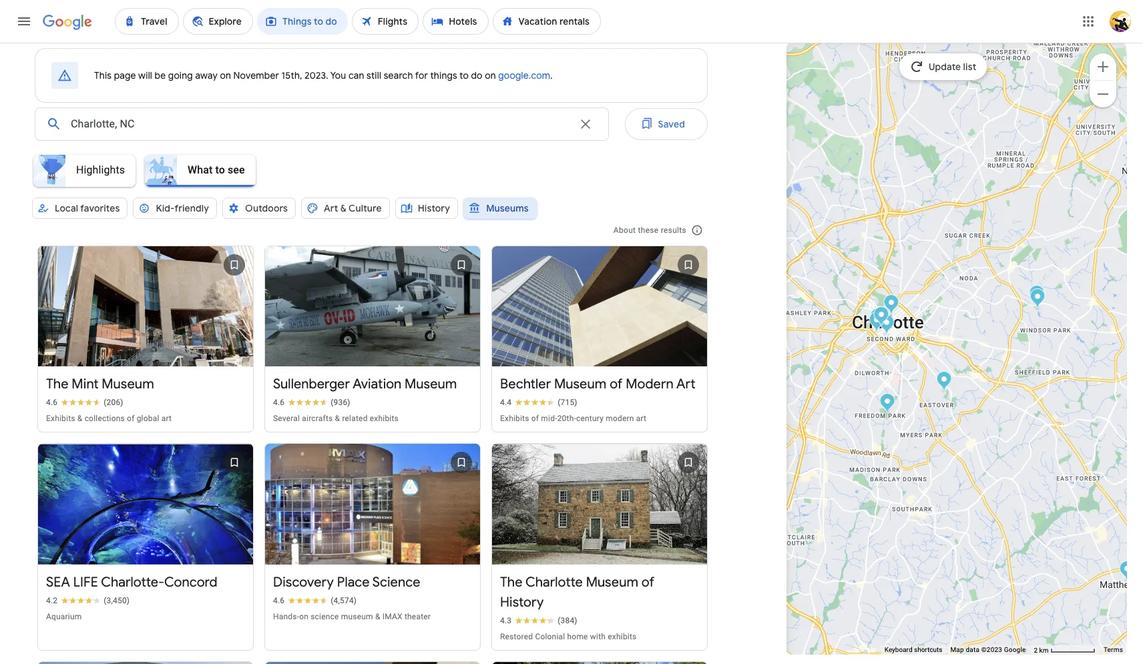 Task type: describe. For each thing, give the bounding box(es) containing it.
exhibits for bechtler
[[500, 414, 529, 424]]

zoom in map image
[[1095, 58, 1111, 74]]

still
[[367, 69, 381, 81]]

1 horizontal spatial to
[[460, 69, 469, 81]]

exhibits of mid-20th-century modern art
[[500, 414, 647, 424]]

sea
[[46, 574, 70, 591]]

map data ©2023 google
[[951, 647, 1026, 654]]

things
[[430, 69, 457, 81]]

imax
[[383, 612, 403, 622]]

update
[[929, 61, 962, 73]]

(206)
[[104, 398, 123, 408]]

away
[[195, 69, 218, 81]]

this page will be going away on november 15th, 2023. you can still search for things to do on google.com .
[[94, 69, 553, 81]]

local
[[55, 202, 78, 214]]

science
[[311, 612, 339, 622]]

charlotte-
[[101, 574, 164, 591]]

what to see
[[188, 163, 245, 176]]

of inside the charlotte museum of history
[[642, 574, 655, 591]]

saved link
[[625, 108, 708, 140]]

sea life charlotte-concord
[[46, 574, 217, 591]]

the mint museum image
[[937, 371, 952, 393]]

4.3 out of 5 stars from 384 reviews image
[[500, 616, 578, 626]]

2 km button
[[1030, 646, 1100, 656]]

save bechtler museum of modern art to collection image
[[673, 249, 705, 281]]

sullenberger
[[273, 376, 350, 393]]

hands-on science museum & imax theater
[[273, 612, 431, 622]]

4.2 out of 5 stars from 3,450 reviews image
[[46, 596, 130, 606]]

century
[[576, 414, 604, 424]]

& left "imax"
[[375, 612, 380, 622]]

art & culture
[[324, 202, 382, 214]]

to inside list item
[[215, 163, 225, 176]]

art & culture button
[[301, 192, 390, 224]]

google.com link
[[498, 69, 551, 81]]

km
[[1040, 647, 1049, 654]]

save sea life charlotte-concord to collection image
[[218, 447, 250, 479]]

favorites
[[80, 202, 120, 214]]

(715)
[[558, 398, 578, 408]]

google.com
[[498, 69, 551, 81]]

save discovery place science to collection image
[[445, 447, 478, 479]]

(384)
[[558, 616, 578, 626]]

highlights
[[76, 163, 125, 176]]

museums
[[486, 202, 529, 214]]

save the mint museum to collection image
[[218, 249, 250, 281]]

exhibits for charlotte
[[608, 632, 637, 642]]

do
[[471, 69, 483, 81]]

what
[[188, 163, 213, 176]]

restored colonial home with exhibits
[[500, 632, 637, 642]]

zoom out map image
[[1095, 86, 1111, 102]]

modern
[[626, 376, 674, 393]]

terms link
[[1104, 647, 1123, 654]]

museums button
[[464, 192, 537, 224]]

page
[[114, 69, 136, 81]]

save the charlotte museum of history to collection image
[[673, 447, 705, 479]]

(3,450)
[[104, 596, 130, 606]]

20th-
[[557, 414, 576, 424]]

filters list inside form
[[29, 192, 708, 238]]

modern
[[606, 414, 634, 424]]

search
[[384, 69, 413, 81]]

nascar hall of fame image
[[879, 314, 895, 336]]

mint
[[72, 376, 99, 393]]

local favorites button
[[32, 192, 128, 224]]

about these results image
[[681, 214, 713, 246]]

save sullenberger aviation museum to collection image
[[445, 249, 478, 281]]

about
[[614, 226, 636, 235]]

charlotte
[[526, 574, 583, 591]]

map
[[951, 647, 964, 654]]

discovery place nature image
[[880, 393, 895, 415]]

the mint museum
[[46, 376, 154, 393]]

this
[[94, 69, 112, 81]]

results
[[661, 226, 687, 235]]

will
[[138, 69, 152, 81]]

restored
[[500, 632, 533, 642]]

colonial
[[535, 632, 565, 642]]

& down the (936)
[[335, 414, 340, 424]]

related
[[342, 414, 368, 424]]

©2023
[[982, 647, 1003, 654]]

main menu image
[[16, 13, 32, 29]]

4.4
[[500, 398, 512, 408]]

kid-friendly button
[[133, 192, 217, 224]]

list
[[964, 61, 977, 73]]

2 horizontal spatial on
[[485, 69, 496, 81]]

0 horizontal spatial on
[[220, 69, 231, 81]]

(4,574)
[[331, 596, 357, 606]]

4.4 out of 5 stars from 715 reviews image
[[500, 398, 578, 408]]

shortcuts
[[914, 647, 943, 654]]

discovery place science image
[[884, 294, 899, 316]]

be
[[155, 69, 166, 81]]

concord
[[164, 574, 217, 591]]

november
[[233, 69, 279, 81]]

bechtler museum of modern art image
[[873, 306, 888, 328]]

mid-
[[541, 414, 557, 424]]

see
[[228, 163, 245, 176]]

the for the mint museum
[[46, 376, 69, 393]]

.
[[551, 69, 553, 81]]

discovery place science
[[273, 574, 420, 591]]

with
[[590, 632, 606, 642]]

4.6 out of 5 stars from 4,574 reviews image
[[273, 596, 357, 606]]

local favorites
[[55, 202, 120, 214]]

levine museum of the new south image
[[874, 306, 889, 328]]

going
[[168, 69, 193, 81]]

matthews heritage museum image
[[1120, 561, 1135, 583]]

the charlotte museum of history image
[[1030, 285, 1045, 307]]

you
[[330, 69, 346, 81]]

data
[[966, 647, 980, 654]]

1 horizontal spatial art
[[677, 376, 696, 393]]

museum for aviation
[[405, 376, 457, 393]]



Task type: locate. For each thing, give the bounding box(es) containing it.
2
[[1034, 647, 1038, 654]]

0 horizontal spatial exhibits
[[46, 414, 75, 424]]

2 km
[[1034, 647, 1051, 654]]

1 vertical spatial art
[[677, 376, 696, 393]]

history up 4.3
[[500, 594, 544, 611]]

exhibits for the
[[46, 414, 75, 424]]

4.3
[[500, 616, 512, 626]]

science
[[372, 574, 420, 591]]

keyboard shortcuts
[[885, 647, 943, 654]]

the charlotte museum of history
[[500, 574, 655, 611]]

history up "save sullenberger aviation museum to collection" "image"
[[418, 202, 450, 214]]

keyboard shortcuts button
[[885, 646, 943, 655]]

on right away at top
[[220, 69, 231, 81]]

art right modern
[[677, 376, 696, 393]]

0 horizontal spatial history
[[418, 202, 450, 214]]

(936)
[[331, 398, 350, 408]]

bechtler
[[500, 376, 551, 393]]

of
[[610, 376, 623, 393], [127, 414, 135, 424], [531, 414, 539, 424], [642, 574, 655, 591]]

1 horizontal spatial exhibits
[[500, 414, 529, 424]]

& left culture
[[340, 202, 347, 214]]

4.6 for discovery place science
[[273, 596, 285, 606]]

museum right aviation
[[405, 376, 457, 393]]

museum
[[102, 376, 154, 393], [405, 376, 457, 393], [554, 376, 607, 393], [586, 574, 639, 591]]

what to see link
[[141, 155, 261, 187]]

on right do
[[485, 69, 496, 81]]

0 horizontal spatial exhibits
[[370, 414, 399, 424]]

friendly
[[175, 202, 209, 214]]

2 art from the left
[[636, 414, 647, 424]]

museum for charlotte
[[586, 574, 639, 591]]

1 vertical spatial to
[[215, 163, 225, 176]]

4.6 up hands-
[[273, 596, 285, 606]]

museum up "with"
[[586, 574, 639, 591]]

filters form
[[24, 103, 708, 238]]

0 horizontal spatial art
[[324, 202, 338, 214]]

to
[[460, 69, 469, 81], [215, 163, 225, 176]]

clear image
[[577, 116, 593, 132]]

museum for mint
[[102, 376, 154, 393]]

exhibits for aviation
[[370, 414, 399, 424]]

1 horizontal spatial on
[[299, 612, 309, 622]]

art inside button
[[324, 202, 338, 214]]

art left culture
[[324, 202, 338, 214]]

to left do
[[460, 69, 469, 81]]

history inside the charlotte museum of history
[[500, 594, 544, 611]]

theater
[[405, 612, 431, 622]]

history button
[[395, 192, 458, 224]]

1 vertical spatial history
[[500, 594, 544, 611]]

keyboard
[[885, 647, 913, 654]]

culture
[[349, 202, 382, 214]]

discovery
[[273, 574, 334, 591]]

1 horizontal spatial history
[[500, 594, 544, 611]]

aviation
[[353, 376, 402, 393]]

for
[[415, 69, 428, 81]]

the left mint
[[46, 376, 69, 393]]

update list
[[929, 61, 977, 73]]

& inside art & culture button
[[340, 202, 347, 214]]

update list button
[[900, 53, 988, 80]]

place
[[337, 574, 370, 591]]

art
[[324, 202, 338, 214], [677, 376, 696, 393]]

0 horizontal spatial art
[[161, 414, 172, 424]]

0 vertical spatial exhibits
[[370, 414, 399, 424]]

museum up the (206)
[[102, 376, 154, 393]]

on down 4.6 out of 5 stars from 4,574 reviews image
[[299, 612, 309, 622]]

filters list containing local favorites
[[29, 192, 708, 238]]

& down 4.6 out of 5 stars from 206 reviews image
[[77, 414, 82, 424]]

can
[[349, 69, 364, 81]]

home
[[567, 632, 588, 642]]

these
[[638, 226, 659, 235]]

exhibits & collections of global art
[[46, 414, 172, 424]]

outdoors
[[245, 202, 288, 214]]

history
[[418, 202, 450, 214], [500, 594, 544, 611]]

about these results
[[614, 226, 687, 235]]

on
[[220, 69, 231, 81], [485, 69, 496, 81], [299, 612, 309, 622]]

exhibits right related
[[370, 414, 399, 424]]

4.2
[[46, 596, 58, 606]]

levine center for the arts image
[[871, 308, 886, 330]]

what to see list item
[[141, 151, 261, 191]]

exhibits right "with"
[[608, 632, 637, 642]]

1 horizontal spatial exhibits
[[608, 632, 637, 642]]

4.6 for sullenberger aviation museum
[[273, 398, 285, 408]]

kid-friendly
[[156, 202, 209, 214]]

art
[[161, 414, 172, 424], [636, 414, 647, 424]]

sullenberger aviation museum
[[273, 376, 457, 393]]

hezekiah alexander house image
[[1030, 288, 1046, 310]]

Search for destinations, sights and more text field
[[70, 108, 569, 140]]

art right global
[[161, 414, 172, 424]]

museum of illusions - charlotte image
[[869, 312, 885, 334]]

4.6 up several
[[273, 398, 285, 408]]

the inside the charlotte museum of history
[[500, 574, 523, 591]]

0 vertical spatial the
[[46, 376, 69, 393]]

mint museum uptown image
[[871, 307, 887, 329]]

0 horizontal spatial the
[[46, 376, 69, 393]]

hands-
[[273, 612, 299, 622]]

4.6 down the mint museum
[[46, 398, 58, 408]]

4.6
[[46, 398, 58, 408], [273, 398, 285, 408], [273, 596, 285, 606]]

harvey b. gantt center for african-american arts + culture image
[[871, 309, 887, 331]]

saved
[[658, 118, 685, 130]]

global
[[137, 414, 159, 424]]

1 horizontal spatial the
[[500, 574, 523, 591]]

highlights link
[[29, 155, 141, 187]]

4.6 inside image
[[273, 398, 285, 408]]

4.6 out of 5 stars from 206 reviews image
[[46, 398, 123, 408]]

bechtler museum of modern art
[[500, 376, 696, 393]]

exhibits
[[370, 414, 399, 424], [608, 632, 637, 642]]

exhibits down 4.4
[[500, 414, 529, 424]]

life
[[73, 574, 98, 591]]

1 vertical spatial the
[[500, 574, 523, 591]]

collections
[[85, 414, 125, 424]]

15th,
[[282, 69, 302, 81]]

0 vertical spatial art
[[324, 202, 338, 214]]

2 exhibits from the left
[[500, 414, 529, 424]]

0 vertical spatial history
[[418, 202, 450, 214]]

list
[[32, 226, 713, 665]]

kid-
[[156, 202, 175, 214]]

the
[[46, 376, 69, 393], [500, 574, 523, 591]]

terms
[[1104, 647, 1123, 654]]

outdoors button
[[222, 192, 296, 224]]

map region
[[686, 0, 1143, 665]]

exhibits down 4.6 out of 5 stars from 206 reviews image
[[46, 414, 75, 424]]

1 horizontal spatial art
[[636, 414, 647, 424]]

museum inside the charlotte museum of history
[[586, 574, 639, 591]]

filters list
[[24, 151, 708, 204], [29, 192, 708, 238]]

to left see
[[215, 163, 225, 176]]

1 exhibits from the left
[[46, 414, 75, 424]]

museum up (715)
[[554, 376, 607, 393]]

the for the charlotte museum of history
[[500, 574, 523, 591]]

4.6 for the mint museum
[[46, 398, 58, 408]]

the up 4.3
[[500, 574, 523, 591]]

aircrafts
[[302, 414, 333, 424]]

2023.
[[305, 69, 328, 81]]

history inside button
[[418, 202, 450, 214]]

4.6 out of 5 stars from 936 reviews image
[[273, 398, 350, 408]]

google
[[1004, 647, 1026, 654]]

filters list containing highlights
[[24, 151, 708, 204]]

0 vertical spatial to
[[460, 69, 469, 81]]

art right modern in the bottom of the page
[[636, 414, 647, 424]]

0 horizontal spatial to
[[215, 163, 225, 176]]

1 art from the left
[[161, 414, 172, 424]]

museum
[[341, 612, 373, 622]]

1 vertical spatial exhibits
[[608, 632, 637, 642]]

&
[[340, 202, 347, 214], [77, 414, 82, 424], [335, 414, 340, 424], [375, 612, 380, 622]]

list containing the mint museum
[[32, 226, 713, 665]]



Task type: vqa. For each thing, say whether or not it's contained in the screenshot.
'kid-friendly' button
yes



